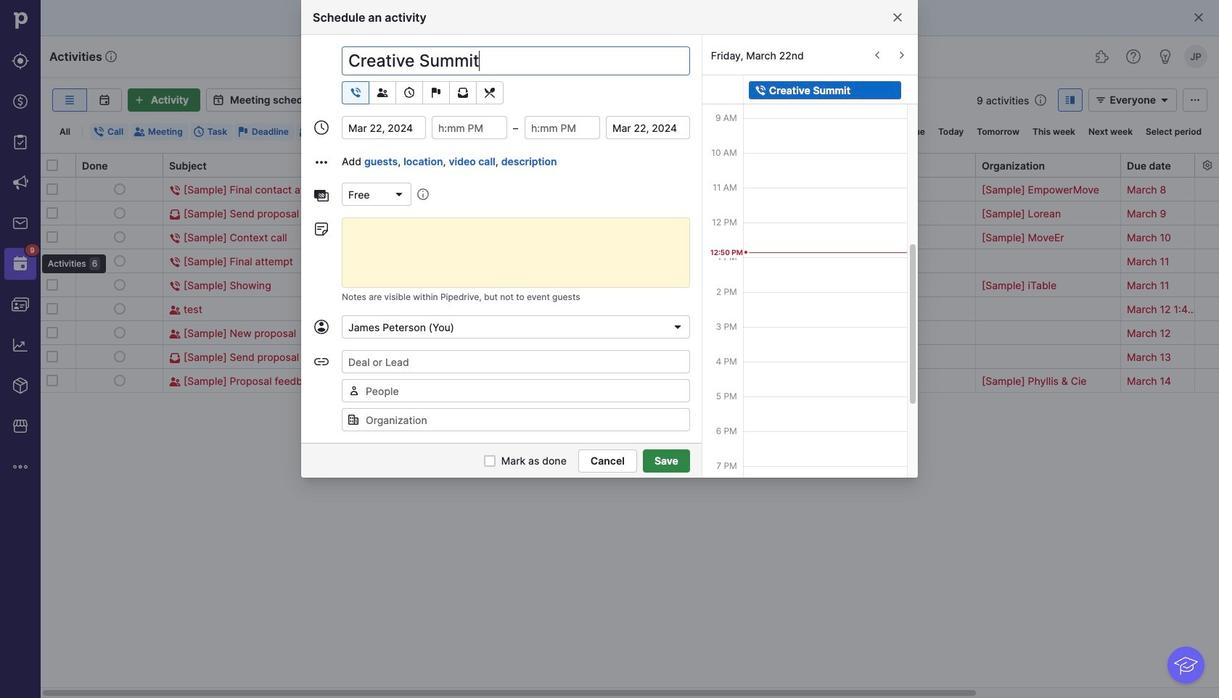 Task type: describe. For each thing, give the bounding box(es) containing it.
contacts image
[[12, 296, 29, 314]]

color primary inverted image
[[131, 94, 148, 106]]

calendar image
[[95, 94, 113, 106]]

3 color secondary image from the left
[[548, 265, 565, 282]]

none field people
[[342, 380, 690, 403]]

leads image
[[12, 52, 29, 70]]

sales inbox image
[[12, 215, 29, 232]]

1 color secondary image from the left
[[432, 265, 449, 282]]

9 row from the top
[[41, 369, 1219, 393]]

1 vertical spatial info image
[[417, 189, 429, 200]]

2 h:mm pm text field from the left
[[525, 116, 600, 139]]

more actions image
[[1187, 94, 1204, 106]]

previous day image
[[869, 49, 886, 61]]

knowledge center bot, also known as kc bot is an onboarding assistant that allows you to see the list of onboarding items in one place for quick and easy reference. this improves your in-app experience. image
[[1168, 648, 1205, 684]]

campaigns image
[[12, 174, 29, 192]]

info image
[[105, 51, 117, 62]]

2 color secondary image from the left
[[470, 265, 487, 282]]

none field organization
[[342, 409, 690, 432]]

open details in full view image
[[1062, 94, 1079, 106]]

color primary image inside people field
[[348, 385, 360, 397]]

sales assistant image
[[1157, 48, 1174, 65]]

list image
[[61, 94, 78, 106]]

7 row from the top
[[41, 321, 1219, 345]]

4 color secondary image from the left
[[586, 265, 603, 282]]

Organization text field
[[342, 409, 690, 432]]

8 row from the top
[[41, 345, 1219, 369]]

1 row from the top
[[41, 178, 1219, 202]]

quick help image
[[1125, 48, 1142, 65]]

Search Pipedrive field
[[479, 42, 740, 71]]

4 row from the top
[[41, 249, 1219, 274]]



Task type: vqa. For each thing, say whether or not it's contained in the screenshot.
fourth row from the top
yes



Task type: locate. For each thing, give the bounding box(es) containing it.
products image
[[12, 377, 29, 395]]

color primary image
[[1193, 12, 1205, 23], [374, 87, 391, 99], [401, 87, 418, 99], [454, 87, 472, 99], [481, 87, 499, 99], [325, 91, 342, 109], [1156, 94, 1173, 106], [93, 126, 104, 138], [346, 126, 358, 138], [313, 154, 330, 171], [46, 160, 58, 171], [46, 184, 58, 195], [114, 184, 125, 195], [169, 185, 181, 197], [393, 189, 405, 200], [46, 208, 58, 219], [114, 208, 125, 219], [169, 209, 181, 221], [313, 221, 330, 238], [46, 232, 58, 243], [114, 232, 125, 243], [46, 255, 58, 267], [169, 281, 181, 293], [46, 303, 58, 315], [114, 303, 125, 315], [313, 319, 330, 336], [672, 321, 684, 333], [114, 327, 125, 339], [169, 329, 181, 340], [46, 351, 58, 363], [114, 351, 125, 363], [169, 353, 181, 364], [114, 375, 125, 387], [348, 385, 360, 397], [348, 414, 359, 426], [484, 455, 496, 467]]

insights image
[[12, 337, 29, 354]]

6 row from the top
[[41, 297, 1219, 321]]

none field deal or lead
[[342, 351, 690, 374]]

info image
[[1035, 94, 1047, 106], [417, 189, 429, 200]]

None field
[[342, 183, 411, 206], [342, 316, 690, 339], [342, 351, 690, 374], [342, 380, 690, 403], [342, 409, 690, 432], [342, 183, 411, 206], [342, 316, 690, 339]]

h:mm PM text field
[[432, 116, 507, 139], [525, 116, 600, 139]]

3 row from the top
[[41, 225, 1219, 250]]

1 horizontal spatial info image
[[1035, 94, 1047, 106]]

1 h:mm pm text field from the left
[[432, 116, 507, 139]]

deals image
[[12, 93, 29, 110]]

None text field
[[342, 116, 426, 139], [606, 116, 690, 139], [342, 116, 426, 139], [606, 116, 690, 139]]

marketplace image
[[12, 418, 29, 435]]

close image
[[892, 12, 904, 23]]

quick add image
[[758, 48, 775, 65]]

2 row from the top
[[41, 201, 1219, 226]]

0 vertical spatial info image
[[1035, 94, 1047, 106]]

5 row from the top
[[41, 273, 1219, 300]]

menu item
[[0, 244, 41, 284]]

more image
[[12, 459, 29, 476]]

dialog
[[0, 0, 1219, 699]]

color secondary image
[[432, 265, 449, 282], [470, 265, 487, 282], [548, 265, 565, 282], [586, 265, 603, 282]]

row
[[41, 178, 1219, 202], [41, 201, 1219, 226], [41, 225, 1219, 250], [41, 249, 1219, 274], [41, 273, 1219, 300], [41, 297, 1219, 321], [41, 321, 1219, 345], [41, 345, 1219, 369], [41, 369, 1219, 393]]

0 horizontal spatial info image
[[417, 189, 429, 200]]

next day image
[[893, 49, 911, 61]]

color primary inverted image
[[755, 85, 766, 96]]

color primary image
[[347, 87, 364, 99], [427, 87, 445, 99], [210, 94, 227, 106], [1093, 94, 1110, 106], [313, 119, 330, 136], [134, 126, 145, 138], [193, 126, 204, 138], [237, 126, 249, 138], [299, 126, 311, 138], [313, 187, 330, 205], [169, 233, 181, 245], [114, 255, 125, 267], [169, 257, 181, 269], [46, 279, 58, 291], [114, 279, 125, 291], [169, 305, 181, 317], [46, 327, 58, 339], [313, 353, 330, 371], [46, 375, 58, 387], [169, 377, 181, 388]]

menu
[[0, 0, 106, 699]]

People text field
[[360, 380, 689, 402]]

projects image
[[12, 134, 29, 151]]

color undefined image
[[12, 255, 29, 273]]

0 horizontal spatial h:mm pm text field
[[432, 116, 507, 139]]

color secondary image
[[1201, 160, 1213, 171], [353, 265, 371, 282], [380, 265, 397, 282], [406, 265, 423, 282], [496, 265, 513, 282], [522, 265, 539, 282]]

1 horizontal spatial h:mm pm text field
[[525, 116, 600, 139]]

Call text field
[[342, 46, 690, 75]]

home image
[[9, 9, 31, 31]]

Deal or Lead text field
[[342, 351, 690, 374]]

color primary image inside organization field
[[348, 414, 359, 426]]

grid
[[41, 152, 1219, 699]]



